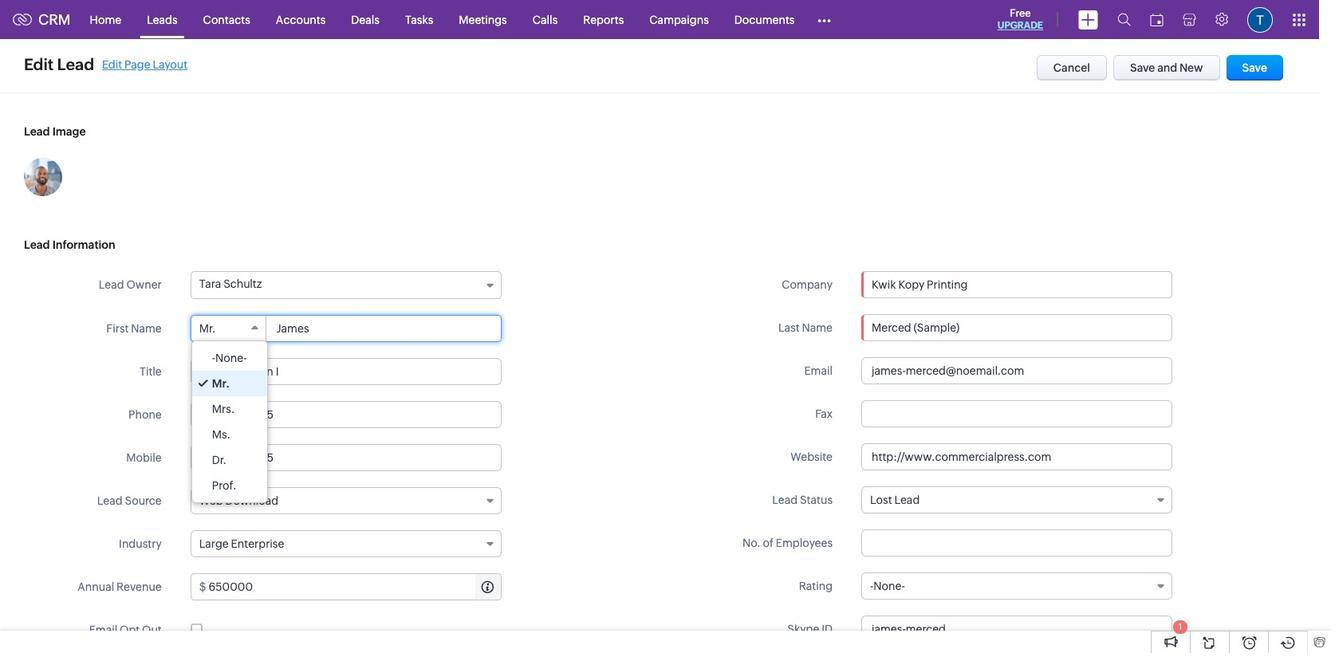 Task type: locate. For each thing, give the bounding box(es) containing it.
save inside button
[[1242, 61, 1267, 74]]

edit down crm link
[[24, 55, 54, 73]]

1 horizontal spatial none-
[[874, 580, 905, 593]]

image
[[52, 125, 86, 138]]

0 vertical spatial none-
[[215, 352, 247, 364]]

edit left page
[[102, 58, 122, 71]]

1 vertical spatial none-
[[874, 580, 905, 593]]

name right first
[[131, 322, 162, 335]]

deals link
[[338, 0, 392, 39]]

email for email opt out
[[89, 624, 117, 636]]

save
[[1130, 61, 1155, 74], [1242, 61, 1267, 74]]

None field
[[862, 272, 1172, 297]]

0 vertical spatial -
[[212, 352, 215, 364]]

meetings
[[459, 13, 507, 26]]

email up fax
[[804, 364, 833, 377]]

web download
[[199, 494, 278, 507]]

- up mr. option
[[212, 352, 215, 364]]

0 horizontal spatial -
[[212, 352, 215, 364]]

lead for lead image
[[24, 125, 50, 138]]

name right last
[[802, 321, 833, 334]]

0 horizontal spatial save
[[1130, 61, 1155, 74]]

save button
[[1226, 55, 1283, 81]]

-
[[212, 352, 215, 364], [870, 580, 874, 593]]

mr. up mrs.
[[212, 377, 230, 390]]

0 horizontal spatial -none-
[[212, 352, 247, 364]]

no.
[[742, 537, 761, 549]]

1 vertical spatial email
[[89, 624, 117, 636]]

calendar image
[[1150, 13, 1164, 26]]

save inside button
[[1130, 61, 1155, 74]]

1 vertical spatial -none-
[[870, 580, 905, 593]]

0 horizontal spatial edit
[[24, 55, 54, 73]]

0 horizontal spatial none-
[[215, 352, 247, 364]]

free
[[1010, 7, 1031, 19]]

opt
[[120, 624, 140, 636]]

lead left source
[[97, 494, 123, 507]]

1 horizontal spatial name
[[802, 321, 833, 334]]

cancel
[[1053, 61, 1090, 74]]

1 horizontal spatial -
[[870, 580, 874, 593]]

lead
[[57, 55, 94, 73], [24, 125, 50, 138], [24, 238, 50, 251], [99, 278, 124, 291], [772, 494, 798, 506], [894, 494, 920, 506], [97, 494, 123, 507]]

-none-
[[212, 352, 247, 364], [870, 580, 905, 593]]

0 horizontal spatial name
[[131, 322, 162, 335]]

-none- right rating
[[870, 580, 905, 593]]

- inside field
[[870, 580, 874, 593]]

1 horizontal spatial edit
[[102, 58, 122, 71]]

upgrade
[[998, 20, 1043, 31]]

lead for lead source
[[97, 494, 123, 507]]

1 horizontal spatial save
[[1242, 61, 1267, 74]]

1
[[1179, 622, 1182, 632]]

email left opt
[[89, 624, 117, 636]]

-none- inside field
[[870, 580, 905, 593]]

mr. option
[[192, 371, 267, 396]]

reports link
[[570, 0, 637, 39]]

None text field
[[862, 272, 1172, 297], [267, 316, 501, 341], [190, 358, 501, 385], [861, 400, 1172, 427], [190, 401, 501, 428], [861, 443, 1172, 471], [861, 530, 1172, 557], [862, 272, 1172, 297], [267, 316, 501, 341], [190, 358, 501, 385], [861, 400, 1172, 427], [190, 401, 501, 428], [861, 443, 1172, 471], [861, 530, 1172, 557]]

calls
[[533, 13, 558, 26]]

Lost Lead field
[[861, 486, 1172, 514]]

lead left owner
[[99, 278, 124, 291]]

-None- field
[[861, 573, 1172, 600]]

last name
[[778, 321, 833, 334]]

lead image
[[24, 125, 86, 138]]

and
[[1157, 61, 1177, 74]]

lead right lost
[[894, 494, 920, 506]]

search element
[[1108, 0, 1140, 39]]

name for last name
[[802, 321, 833, 334]]

meetings link
[[446, 0, 520, 39]]

1 horizontal spatial -none-
[[870, 580, 905, 593]]

mr. up -none- option
[[199, 322, 216, 335]]

Large Enterprise field
[[190, 530, 501, 557]]

0 vertical spatial mr.
[[199, 322, 216, 335]]

tara schultz
[[199, 278, 262, 290]]

lead left the status
[[772, 494, 798, 506]]

-none- option
[[192, 345, 267, 371]]

dr.
[[212, 454, 227, 467]]

edit
[[24, 55, 54, 73], [102, 58, 122, 71]]

2 save from the left
[[1242, 61, 1267, 74]]

1 vertical spatial -
[[870, 580, 874, 593]]

image image
[[24, 158, 62, 196]]

None text field
[[861, 314, 1172, 341], [861, 357, 1172, 384], [190, 444, 501, 471], [209, 574, 501, 600], [861, 616, 1172, 643], [861, 314, 1172, 341], [861, 357, 1172, 384], [190, 444, 501, 471], [209, 574, 501, 600], [861, 616, 1172, 643]]

skype id
[[787, 623, 833, 636]]

page
[[124, 58, 150, 71]]

lead left "image"
[[24, 125, 50, 138]]

email
[[804, 364, 833, 377], [89, 624, 117, 636]]

none- inside option
[[215, 352, 247, 364]]

-none- up mr. option
[[212, 352, 247, 364]]

tasks link
[[392, 0, 446, 39]]

-none- inside option
[[212, 352, 247, 364]]

lead left "information"
[[24, 238, 50, 251]]

contacts link
[[190, 0, 263, 39]]

mr. inside option
[[212, 377, 230, 390]]

skype
[[787, 623, 819, 636]]

lead inside field
[[894, 494, 920, 506]]

first name
[[106, 322, 162, 335]]

0 horizontal spatial email
[[89, 624, 117, 636]]

- right rating
[[870, 580, 874, 593]]

large
[[199, 538, 229, 550]]

mr.
[[199, 322, 216, 335], [212, 377, 230, 390]]

leads link
[[134, 0, 190, 39]]

profile image
[[1247, 7, 1273, 32]]

dr. option
[[192, 447, 267, 473]]

name
[[802, 321, 833, 334], [131, 322, 162, 335]]

1 vertical spatial mr.
[[212, 377, 230, 390]]

save for save and new
[[1130, 61, 1155, 74]]

list box
[[192, 341, 267, 502]]

campaigns link
[[637, 0, 722, 39]]

save left and in the top of the page
[[1130, 61, 1155, 74]]

information
[[52, 238, 115, 251]]

save for save
[[1242, 61, 1267, 74]]

id
[[822, 623, 833, 636]]

none- up mr. option
[[215, 352, 247, 364]]

0 vertical spatial email
[[804, 364, 833, 377]]

1 horizontal spatial email
[[804, 364, 833, 377]]

0 vertical spatial -none-
[[212, 352, 247, 364]]

none- right rating
[[874, 580, 905, 593]]

edit inside edit lead edit page layout
[[102, 58, 122, 71]]

home link
[[77, 0, 134, 39]]

none-
[[215, 352, 247, 364], [874, 580, 905, 593]]

1 save from the left
[[1130, 61, 1155, 74]]

phone
[[128, 408, 162, 421]]

save down profile image
[[1242, 61, 1267, 74]]



Task type: vqa. For each thing, say whether or not it's contained in the screenshot.
Save
yes



Task type: describe. For each thing, give the bounding box(es) containing it.
mrs.
[[212, 403, 235, 416]]

campaigns
[[649, 13, 709, 26]]

mr. inside 'field'
[[199, 322, 216, 335]]

source
[[125, 494, 162, 507]]

documents link
[[722, 0, 807, 39]]

reports
[[583, 13, 624, 26]]

lead down crm
[[57, 55, 94, 73]]

email for email
[[804, 364, 833, 377]]

profile element
[[1238, 0, 1282, 39]]

schultz
[[223, 278, 262, 290]]

$
[[199, 581, 206, 593]]

accounts link
[[263, 0, 338, 39]]

status
[[800, 494, 833, 506]]

name for first name
[[131, 322, 162, 335]]

accounts
[[276, 13, 326, 26]]

none- inside field
[[874, 580, 905, 593]]

fax
[[815, 408, 833, 420]]

company
[[782, 278, 833, 291]]

annual
[[78, 581, 114, 593]]

leads
[[147, 13, 178, 26]]

lead for lead status
[[772, 494, 798, 506]]

industry
[[119, 538, 162, 550]]

lost lead
[[870, 494, 920, 506]]

of
[[763, 537, 774, 549]]

annual revenue
[[78, 581, 162, 593]]

title
[[140, 365, 162, 378]]

contacts
[[203, 13, 250, 26]]

prof.
[[212, 479, 237, 492]]

deals
[[351, 13, 380, 26]]

ms. option
[[192, 422, 267, 447]]

create menu image
[[1078, 10, 1098, 29]]

lead owner
[[99, 278, 162, 291]]

home
[[90, 13, 121, 26]]

edit lead edit page layout
[[24, 55, 188, 73]]

Web Download field
[[190, 487, 501, 514]]

no. of employees
[[742, 537, 833, 549]]

free upgrade
[[998, 7, 1043, 31]]

tasks
[[405, 13, 433, 26]]

calls link
[[520, 0, 570, 39]]

lead for lead information
[[24, 238, 50, 251]]

lead for lead owner
[[99, 278, 124, 291]]

ms.
[[212, 428, 231, 441]]

lead information
[[24, 238, 115, 251]]

owner
[[126, 278, 162, 291]]

Mr. field
[[191, 316, 266, 341]]

create menu element
[[1069, 0, 1108, 39]]

prof. option
[[192, 473, 267, 498]]

mrs. option
[[192, 396, 267, 422]]

enterprise
[[231, 538, 284, 550]]

documents
[[734, 13, 795, 26]]

website
[[791, 451, 833, 463]]

search image
[[1117, 13, 1131, 26]]

lead source
[[97, 494, 162, 507]]

list box containing -none-
[[192, 341, 267, 502]]

download
[[225, 494, 278, 507]]

edit page layout link
[[102, 58, 188, 71]]

new
[[1180, 61, 1203, 74]]

revenue
[[116, 581, 162, 593]]

crm link
[[13, 11, 71, 28]]

mobile
[[126, 451, 162, 464]]

last
[[778, 321, 800, 334]]

lead status
[[772, 494, 833, 506]]

Other Modules field
[[807, 7, 842, 32]]

crm
[[38, 11, 71, 28]]

large enterprise
[[199, 538, 284, 550]]

out
[[142, 624, 162, 636]]

rating
[[799, 580, 833, 593]]

tara
[[199, 278, 221, 290]]

layout
[[153, 58, 188, 71]]

web
[[199, 494, 223, 507]]

cancel button
[[1037, 55, 1107, 81]]

save and new button
[[1113, 55, 1220, 81]]

save and new
[[1130, 61, 1203, 74]]

- inside option
[[212, 352, 215, 364]]

employees
[[776, 537, 833, 549]]

lost
[[870, 494, 892, 506]]

email opt out
[[89, 624, 162, 636]]

first
[[106, 322, 129, 335]]



